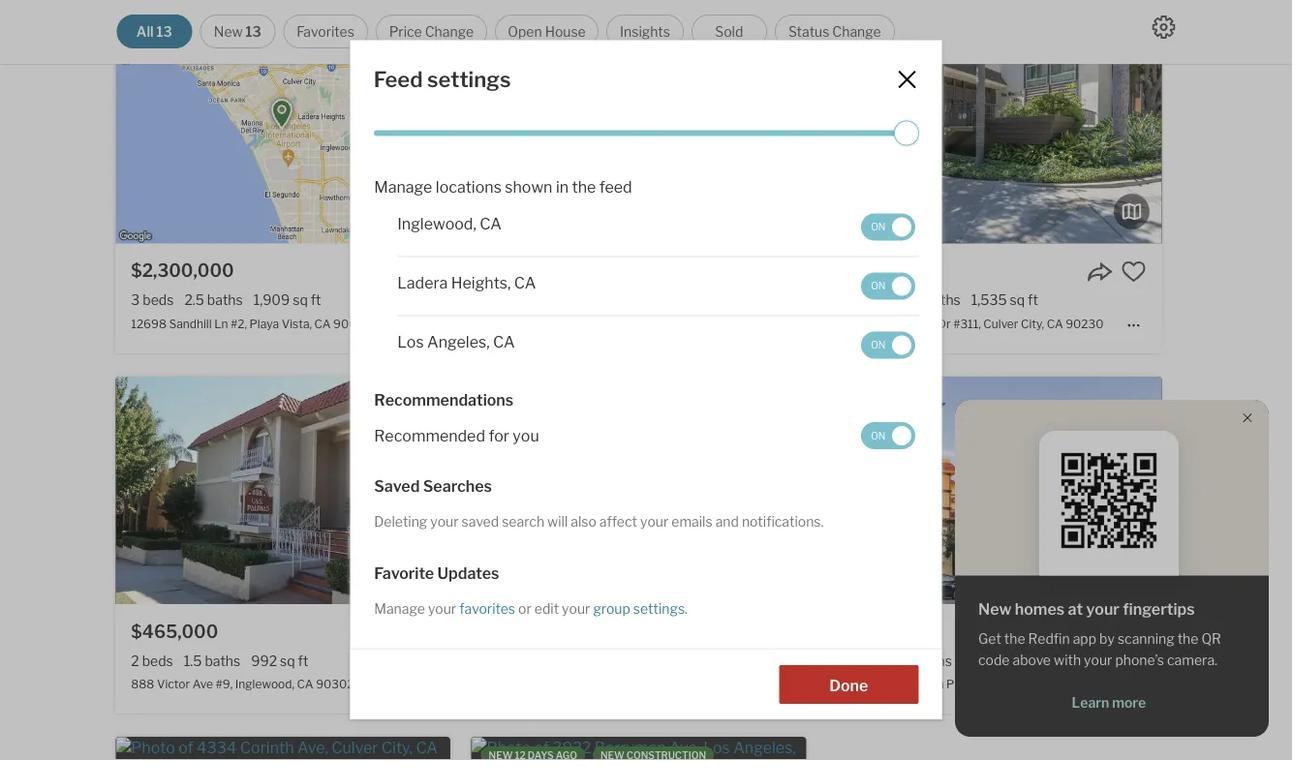 Task type: locate. For each thing, give the bounding box(es) containing it.
1 3 from the left
[[131, 293, 140, 309]]

1 horizontal spatial canterbury
[[874, 317, 935, 332]]

1 vertical spatial manage
[[374, 601, 425, 618]]

ft for $805,000
[[1028, 293, 1038, 309]]

1 horizontal spatial dr
[[938, 317, 951, 332]]

13 inside "all" option
[[156, 23, 172, 40]]

2 for 992 sq ft
[[131, 653, 139, 670]]

1 1.5 baths from the left
[[184, 653, 240, 670]]

photo of 4334 corinth ave, culver city, ca 90230 image
[[116, 738, 450, 760]]

culver
[[983, 317, 1018, 332], [654, 678, 689, 692], [1011, 678, 1046, 692]]

0 horizontal spatial 13
[[156, 23, 172, 40]]

canterbury right 6000
[[521, 678, 582, 692]]

1.5
[[184, 653, 202, 670], [895, 653, 913, 670]]

2 beds up 5950
[[843, 653, 885, 670]]

favorite button image for $465,000
[[410, 620, 435, 645]]

manage down favorite
[[374, 601, 425, 618]]

1 manage from the top
[[374, 179, 432, 198]]

ln
[[214, 317, 228, 332]]

2 beds for 992 sq ft
[[131, 653, 173, 670]]

1 horizontal spatial inglewood,
[[397, 216, 476, 234]]

5pm
[[939, 29, 962, 41]]

0 horizontal spatial 1.5 baths
[[184, 653, 240, 670]]

done button
[[779, 666, 918, 704]]

2 down $559,000
[[487, 293, 495, 309]]

the right in
[[571, 179, 596, 198]]

price
[[389, 23, 422, 40]]

Insights radio
[[606, 15, 684, 48]]

learn more link
[[978, 694, 1239, 713]]

change inside radio
[[425, 23, 474, 40]]

baths
[[207, 293, 243, 309], [925, 293, 961, 309], [205, 653, 240, 670], [916, 653, 952, 670]]

2 beds up 888
[[131, 653, 173, 670]]

ft right 992
[[298, 653, 308, 670]]

qr
[[1201, 631, 1221, 647]]

new inside option
[[214, 23, 243, 40]]

manage up inglewood, ca
[[374, 179, 432, 198]]

12698
[[131, 317, 167, 332]]

0 vertical spatial manage
[[374, 179, 432, 198]]

favorite button image for $2,300,000
[[410, 260, 435, 285]]

3
[[131, 293, 140, 309], [843, 293, 851, 309]]

favorite button image
[[410, 260, 435, 285], [410, 620, 435, 645], [1121, 620, 1146, 645]]

0 horizontal spatial 2 beds
[[131, 653, 173, 670]]

beds
[[143, 293, 174, 309], [498, 293, 529, 309], [854, 293, 885, 309], [142, 653, 173, 670], [854, 653, 885, 670]]

favorite button image for $470,000
[[765, 620, 791, 645]]

inglewood, down 992
[[235, 678, 294, 692]]

5950 buckingham pkwy #512, culver city, ca 90230
[[843, 678, 1131, 692]]

1 3 beds from the left
[[131, 293, 174, 309]]

1 vertical spatial dr
[[585, 678, 598, 692]]

0 horizontal spatial change
[[425, 23, 474, 40]]

3 beds up 6001
[[843, 293, 885, 309]]

2.5
[[184, 293, 204, 309]]

your down by
[[1084, 652, 1112, 669]]

90094
[[333, 317, 372, 332]]

0 vertical spatial favorite button image
[[1121, 260, 1146, 285]]

ft for $2,300,000
[[311, 293, 321, 309]]

sun,
[[874, 29, 897, 41]]

1 horizontal spatial new
[[978, 600, 1012, 619]]

favorite button image
[[1121, 260, 1146, 285], [765, 620, 791, 645]]

3 up 12698
[[131, 293, 140, 309]]

manage locations shown in the feed
[[374, 179, 632, 198]]

above
[[1013, 652, 1051, 669]]

dr left #311,
[[938, 317, 951, 332]]

beds up 12698
[[143, 293, 174, 309]]

the up camera.
[[1177, 631, 1198, 647]]

manage your favorites or edit your group settings.
[[374, 601, 687, 618]]

photo of 7001 s la cienega blvd #210, los angeles, ca 90045 image
[[471, 16, 806, 244]]

1,168
[[963, 653, 996, 670]]

your right the edit
[[561, 601, 590, 618]]

1 horizontal spatial city,
[[1021, 317, 1044, 332]]

the
[[571, 179, 596, 198], [1004, 631, 1025, 647], [1177, 631, 1198, 647]]

canterbury for 6000
[[521, 678, 582, 692]]

1 horizontal spatial favorite button image
[[1121, 260, 1146, 285]]

beds up 5950
[[854, 653, 885, 670]]

1.75
[[896, 293, 922, 309]]

13
[[156, 23, 172, 40], [246, 23, 261, 40]]

favorite button checkbox
[[410, 260, 435, 285], [1121, 260, 1146, 285], [410, 620, 435, 645], [765, 620, 791, 645]]

photo of 888 victor ave #9, inglewood, ca 90302 image
[[116, 377, 450, 605]]

0 horizontal spatial dr
[[585, 678, 598, 692]]

1 horizontal spatial the
[[1004, 631, 1025, 647]]

your left saved
[[430, 515, 458, 531]]

1 1.5 from the left
[[184, 653, 202, 670]]

phone's
[[1115, 652, 1164, 669]]

sq up #512,
[[999, 653, 1014, 670]]

new right "all" option
[[214, 23, 243, 40]]

city, down '1,535 sq ft'
[[1021, 317, 1044, 332]]

2 up done
[[843, 653, 851, 670]]

1.5 baths up buckingham
[[895, 653, 952, 670]]

favorite button image down inglewood, ca
[[410, 260, 435, 285]]

inglewood, down locations
[[397, 216, 476, 234]]

Favorites radio
[[283, 15, 368, 48]]

888 victor ave #9, inglewood, ca 90302
[[131, 678, 354, 692]]

more
[[1112, 695, 1146, 711]]

90230 for 5950 buckingham pkwy #512, culver city, ca 90230
[[1093, 678, 1131, 692]]

new
[[214, 23, 243, 40], [978, 600, 1012, 619]]

2 3 beds from the left
[[843, 293, 885, 309]]

13 left favorites
[[246, 23, 261, 40]]

option group
[[116, 15, 895, 48]]

13 for all 13
[[156, 23, 172, 40]]

baths right 1.75
[[925, 293, 961, 309]]

manage for manage locations shown in the feed
[[374, 179, 432, 198]]

sq right 992
[[280, 653, 295, 670]]

2 horizontal spatial 2
[[843, 653, 851, 670]]

playa
[[249, 317, 279, 332]]

change for status change
[[832, 23, 881, 40]]

0 horizontal spatial canterbury
[[521, 678, 582, 692]]

photo of 6001 canterbury dr #311, culver city, ca 90230 image
[[827, 16, 1162, 244]]

los
[[397, 334, 423, 353]]

favorite button checkbox for $470,000
[[765, 620, 791, 645]]

favorite button checkbox for $805,000
[[1121, 260, 1146, 285]]

app install qr code image
[[1055, 447, 1163, 555]]

photo of 3922 berryman ave, los angeles, ca 90066 image
[[471, 738, 806, 760]]

new up get
[[978, 600, 1012, 619]]

favorite button image down favorite updates
[[410, 620, 435, 645]]

culver down '1,535 sq ft'
[[983, 317, 1018, 332]]

0 horizontal spatial 3 beds
[[131, 293, 174, 309]]

0 vertical spatial inglewood,
[[397, 216, 476, 234]]

favorite button image for $805,000
[[1121, 260, 1146, 285]]

sq for $465,000
[[280, 653, 295, 670]]

0 horizontal spatial city,
[[692, 678, 715, 692]]

new 13
[[214, 23, 261, 40]]

6000 canterbury dr unit d111, culver city, ca 90230
[[487, 678, 775, 692]]

pkwy
[[946, 678, 976, 692]]

baths up #9,
[[205, 653, 240, 670]]

learn more
[[1072, 695, 1146, 711]]

2 change from the left
[[832, 23, 881, 40]]

your
[[430, 515, 458, 531], [640, 515, 668, 531], [1086, 600, 1120, 619], [427, 601, 456, 618], [561, 601, 590, 618], [1084, 652, 1112, 669]]

ft
[[311, 293, 321, 309], [1028, 293, 1038, 309], [298, 653, 308, 670], [1017, 653, 1027, 670]]

0 vertical spatial canterbury
[[874, 317, 935, 332]]

2 1.5 from the left
[[895, 653, 913, 670]]

0 vertical spatial dr
[[938, 317, 951, 332]]

13 inside new option
[[246, 23, 261, 40]]

1.5 up ave
[[184, 653, 202, 670]]

searches
[[422, 478, 491, 497]]

#311,
[[953, 317, 981, 332]]

1.5 baths for 1,168 sq ft
[[895, 653, 952, 670]]

baths for $2,300,000
[[207, 293, 243, 309]]

ca right #311,
[[1047, 317, 1063, 332]]

1.5 for 1,168 sq ft
[[895, 653, 913, 670]]

1,535
[[971, 293, 1007, 309]]

0 horizontal spatial new
[[214, 23, 243, 40]]

beds for $805,000
[[854, 293, 885, 309]]

feed settings
[[374, 66, 511, 92]]

1 horizontal spatial 13
[[246, 23, 261, 40]]

your right at
[[1086, 600, 1120, 619]]

3 up 6001
[[843, 293, 851, 309]]

feed
[[599, 179, 632, 198]]

2 manage from the top
[[374, 601, 425, 618]]

heights,
[[451, 275, 510, 293]]

settings
[[427, 66, 511, 92]]

2 up 888
[[131, 653, 139, 670]]

1 vertical spatial canterbury
[[521, 678, 582, 692]]

1 horizontal spatial 3 beds
[[843, 293, 885, 309]]

1.75 baths
[[896, 293, 961, 309]]

3 beds up 12698
[[131, 293, 174, 309]]

city, right d111,
[[692, 678, 715, 692]]

camera.
[[1167, 652, 1217, 669]]

beds up 6001
[[854, 293, 885, 309]]

feed
[[374, 66, 423, 92]]

the right get
[[1004, 631, 1025, 647]]

dr left the unit
[[585, 678, 598, 692]]

edit
[[534, 601, 558, 618]]

get
[[978, 631, 1001, 647]]

3 for $805,000
[[843, 293, 851, 309]]

992 sq ft
[[251, 653, 308, 670]]

2 3 from the left
[[843, 293, 851, 309]]

0 horizontal spatial favorite button image
[[765, 620, 791, 645]]

2
[[487, 293, 495, 309], [131, 653, 139, 670], [843, 653, 851, 670]]

1 13 from the left
[[156, 23, 172, 40]]

canterbury down 1.75
[[874, 317, 935, 332]]

1 vertical spatial new
[[978, 600, 1012, 619]]

insights
[[620, 23, 670, 40]]

sq up the vista,
[[293, 293, 308, 309]]

option group containing all
[[116, 15, 895, 48]]

change for price change
[[425, 23, 474, 40]]

1 change from the left
[[425, 23, 474, 40]]

1,909
[[253, 293, 290, 309]]

90230
[[1066, 317, 1104, 332], [737, 678, 775, 692], [1093, 678, 1131, 692]]

2 1.5 baths from the left
[[895, 653, 952, 670]]

beds up 888
[[142, 653, 173, 670]]

2 beds down $559,000
[[487, 293, 529, 309]]

13 right all
[[156, 23, 172, 40]]

1 vertical spatial favorite button image
[[765, 620, 791, 645]]

2 horizontal spatial city,
[[1048, 678, 1072, 692]]

1 vertical spatial inglewood,
[[235, 678, 294, 692]]

12698 sandhill ln #2, playa vista, ca 90094
[[131, 317, 372, 332]]

1 horizontal spatial 1.5 baths
[[895, 653, 952, 670]]

emails
[[671, 515, 712, 531]]

1 horizontal spatial change
[[832, 23, 881, 40]]

los angeles, ca
[[397, 334, 514, 353]]

ft right 1,535
[[1028, 293, 1038, 309]]

canterbury
[[874, 317, 935, 332], [521, 678, 582, 692]]

city, down with
[[1048, 678, 1072, 692]]

group
[[593, 601, 630, 618]]

culver right d111,
[[654, 678, 689, 692]]

unit
[[600, 678, 622, 692]]

beds for $2,300,000
[[143, 293, 174, 309]]

0 horizontal spatial 1.5
[[184, 653, 202, 670]]

baths up the ln
[[207, 293, 243, 309]]

1.5 baths up ave
[[184, 653, 240, 670]]

dr for unit
[[585, 678, 598, 692]]

status
[[788, 23, 829, 40]]

0 horizontal spatial 2
[[131, 653, 139, 670]]

ft up the vista,
[[311, 293, 321, 309]]

baths for $465,000
[[205, 653, 240, 670]]

2 horizontal spatial the
[[1177, 631, 1198, 647]]

sandhill
[[169, 317, 212, 332]]

change inside option
[[832, 23, 881, 40]]

1 horizontal spatial 3
[[843, 293, 851, 309]]

canterbury for 6001
[[874, 317, 935, 332]]

ca left "90302"
[[297, 678, 313, 692]]

2 13 from the left
[[246, 23, 261, 40]]

ca up the learn at bottom right
[[1074, 678, 1090, 692]]

deleting
[[374, 515, 427, 531]]

0 horizontal spatial inglewood,
[[235, 678, 294, 692]]

0 vertical spatial new
[[214, 23, 243, 40]]

$465,000
[[131, 621, 218, 642]]

0 horizontal spatial 3
[[131, 293, 140, 309]]

ft for $465,000
[[298, 653, 308, 670]]

culver for 5950 buckingham pkwy #512, culver city, ca 90230
[[1011, 678, 1046, 692]]

culver down above
[[1011, 678, 1046, 692]]

2 beds
[[487, 293, 529, 309], [131, 653, 173, 670], [843, 653, 885, 670]]

ca down the manage locations shown in the feed at the top left of the page
[[479, 216, 501, 234]]

sold
[[715, 23, 743, 40]]

New radio
[[200, 15, 275, 48]]

photo of 6000 canterbury dr unit d111, culver city, ca 90230 image
[[471, 377, 806, 605]]

city, for 5950 buckingham pkwy #512, culver city, ca 90230
[[1048, 678, 1072, 692]]

locations
[[435, 179, 501, 198]]

ca
[[479, 216, 501, 234], [514, 275, 536, 293], [314, 317, 331, 332], [1047, 317, 1063, 332], [492, 334, 514, 353], [297, 678, 313, 692], [718, 678, 734, 692], [1074, 678, 1090, 692]]

inglewood,
[[397, 216, 476, 234], [235, 678, 294, 692]]

1 horizontal spatial 1.5
[[895, 653, 913, 670]]

ft right code
[[1017, 653, 1027, 670]]

1.5 up buckingham
[[895, 653, 913, 670]]

sq right 1,535
[[1010, 293, 1025, 309]]

$2,300,000
[[131, 261, 234, 282]]

2 horizontal spatial 2 beds
[[843, 653, 885, 670]]

3 for $2,300,000
[[131, 293, 140, 309]]

learn
[[1072, 695, 1109, 711]]



Task type: vqa. For each thing, say whether or not it's contained in the screenshot.
leftmost Francisco?
no



Task type: describe. For each thing, give the bounding box(es) containing it.
ca right the vista,
[[314, 317, 331, 332]]

1,909 sq ft
[[253, 293, 321, 309]]

ladera heights, ca
[[397, 275, 536, 293]]

settings.
[[633, 601, 687, 618]]

group settings. link
[[590, 601, 687, 618]]

#512,
[[979, 678, 1008, 692]]

Max price slider range field
[[374, 122, 918, 147]]

for
[[488, 427, 509, 446]]

Status Change radio
[[775, 15, 895, 48]]

sq for $2,300,000
[[293, 293, 308, 309]]

favorite button checkbox for $2,300,000
[[410, 260, 435, 285]]

$805,000
[[843, 261, 930, 282]]

your right affect
[[640, 515, 668, 531]]

done
[[829, 676, 868, 695]]

888
[[131, 678, 154, 692]]

Sold radio
[[691, 15, 767, 48]]

ave
[[192, 678, 213, 692]]

13 for new 13
[[246, 23, 261, 40]]

dr for #311,
[[938, 317, 951, 332]]

ca right d111,
[[718, 678, 734, 692]]

to
[[924, 29, 937, 41]]

3 beds for $805,000
[[843, 293, 885, 309]]

$470,000
[[487, 621, 573, 642]]

favorites
[[459, 601, 515, 618]]

90302
[[316, 678, 354, 692]]

favorite button image right by
[[1121, 620, 1146, 645]]

saved searches
[[374, 478, 491, 497]]

ladera
[[397, 275, 447, 293]]

culver for 6001 canterbury dr #311, culver city, ca 90230
[[983, 317, 1018, 332]]

recommended
[[374, 427, 485, 446]]

all
[[136, 23, 154, 40]]

deleting your saved search will also affect your emails and notifications.
[[374, 515, 823, 531]]

manage for manage your favorites or edit your group settings.
[[374, 601, 425, 618]]

angeles,
[[427, 334, 489, 353]]

sq for $805,000
[[1010, 293, 1025, 309]]

vista,
[[282, 317, 312, 332]]

ca right heights,
[[514, 275, 536, 293]]

you
[[512, 427, 539, 446]]

all 13
[[136, 23, 172, 40]]

#9,
[[216, 678, 233, 692]]

baths for $805,000
[[925, 293, 961, 309]]

status change
[[788, 23, 881, 40]]

new for new 13
[[214, 23, 243, 40]]

open sun, 3pm to 5pm
[[844, 29, 962, 41]]

favorites
[[297, 23, 354, 40]]

beds for $465,000
[[142, 653, 173, 670]]

will
[[547, 515, 567, 531]]

6001 canterbury dr #311, culver city, ca 90230
[[843, 317, 1104, 332]]

1.5 baths for 992 sq ft
[[184, 653, 240, 670]]

open
[[844, 29, 872, 41]]

get the redfin app by scanning the qr code above with your phone's camera.
[[978, 631, 1221, 669]]

updates
[[437, 564, 499, 583]]

fingertips
[[1123, 600, 1195, 619]]

2 beds for 1,168 sq ft
[[843, 653, 885, 670]]

favorite
[[374, 564, 434, 583]]

beds down $559,000
[[498, 293, 529, 309]]

1,535 sq ft
[[971, 293, 1038, 309]]

new for new homes at your fingertips
[[978, 600, 1012, 619]]

recommendations
[[374, 392, 513, 411]]

1 horizontal spatial 2
[[487, 293, 495, 309]]

1.5 for 992 sq ft
[[184, 653, 202, 670]]

also
[[570, 515, 596, 531]]

$559,000
[[487, 261, 574, 282]]

in
[[555, 179, 568, 198]]

new homes at your fingertips
[[978, 600, 1195, 619]]

favorite button checkbox for $465,000
[[410, 620, 435, 645]]

affect
[[599, 515, 637, 531]]

homes
[[1015, 600, 1065, 619]]

victor
[[157, 678, 190, 692]]

or
[[518, 601, 531, 618]]

saved
[[374, 478, 419, 497]]

price change
[[389, 23, 474, 40]]

2 for 1,168 sq ft
[[843, 653, 851, 670]]

saved
[[461, 515, 498, 531]]

1 horizontal spatial 2 beds
[[487, 293, 529, 309]]

by
[[1099, 631, 1115, 647]]

your inside the get the redfin app by scanning the qr code above with your phone's camera.
[[1084, 652, 1112, 669]]

city, for 6001 canterbury dr #311, culver city, ca 90230
[[1021, 317, 1044, 332]]

12698 sandhill ln #2, playa vista, ca 90094 image
[[116, 16, 450, 244]]

open house
[[508, 23, 586, 40]]

90230 for 6001 canterbury dr #311, culver city, ca 90230
[[1066, 317, 1104, 332]]

3 beds for $2,300,000
[[131, 293, 174, 309]]

ca right angeles,
[[492, 334, 514, 353]]

2.5 baths
[[184, 293, 243, 309]]

favorites link
[[456, 601, 518, 618]]

0 horizontal spatial the
[[571, 179, 596, 198]]

3pm
[[899, 29, 922, 41]]

code
[[978, 652, 1010, 669]]

Price Change radio
[[376, 15, 487, 48]]

your down favorite updates
[[427, 601, 456, 618]]

Open House radio
[[495, 15, 599, 48]]

with
[[1054, 652, 1081, 669]]

photo of 5950 buckingham pkwy #512, culver city, ca 90230 image
[[827, 377, 1162, 605]]

992
[[251, 653, 277, 670]]

6000
[[487, 678, 518, 692]]

All radio
[[116, 15, 192, 48]]

open
[[508, 23, 542, 40]]

and
[[715, 515, 738, 531]]

app
[[1073, 631, 1096, 647]]

inglewood, ca
[[397, 216, 501, 234]]

favorite button checkbox
[[1121, 620, 1146, 645]]

d111,
[[625, 678, 652, 692]]

favorite updates
[[374, 564, 499, 583]]

at
[[1068, 600, 1083, 619]]

search
[[501, 515, 544, 531]]

shown
[[504, 179, 552, 198]]

baths up buckingham
[[916, 653, 952, 670]]

5950
[[843, 678, 873, 692]]

6001
[[843, 317, 872, 332]]



